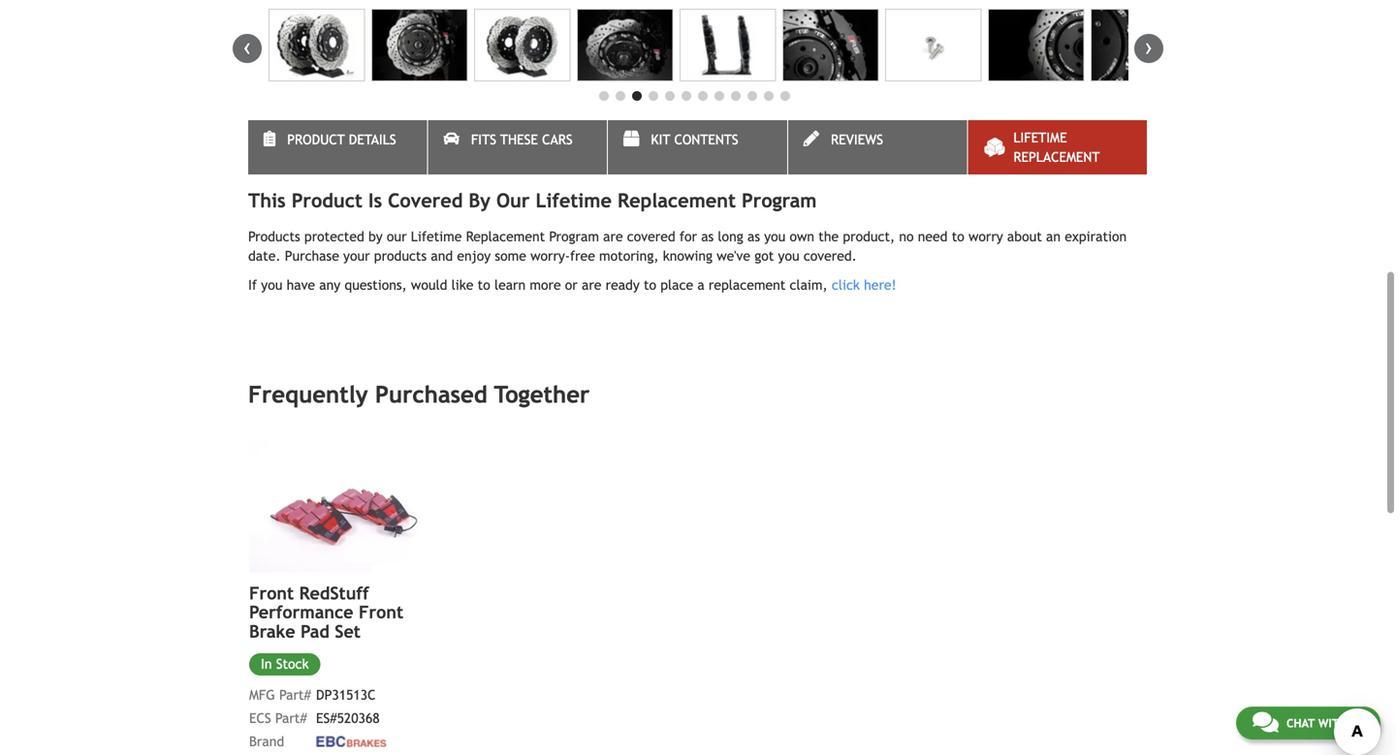 Task type: describe. For each thing, give the bounding box(es) containing it.
long
[[718, 229, 744, 244]]

worry
[[969, 229, 1004, 244]]

these
[[500, 132, 538, 147]]

kit
[[651, 132, 671, 147]]

6 es#2785596 - 003281ecs02a02kt - front 2-piece scalloped brake rotors - pair (365x34) - direct bolt-on upgrade to tru-float scalloped style rotors - ecs - audi image from the left
[[783, 9, 879, 82]]

brand
[[249, 734, 284, 750]]

0 horizontal spatial front
[[249, 583, 294, 604]]

product inside product details "link"
[[287, 132, 345, 147]]

0 horizontal spatial to
[[478, 277, 491, 293]]

with
[[1319, 717, 1347, 730]]

own
[[790, 229, 815, 244]]

product details link
[[248, 120, 427, 175]]

ecs
[[249, 711, 271, 726]]

and
[[431, 248, 453, 264]]

lifetime replacement link
[[968, 120, 1147, 175]]

3 es#2785596 - 003281ecs02a02kt - front 2-piece scalloped brake rotors - pair (365x34) - direct bolt-on upgrade to tru-float scalloped style rotors - ecs - audi image from the left
[[474, 9, 571, 82]]

1 horizontal spatial program
[[742, 189, 817, 212]]

learn
[[495, 277, 526, 293]]

es#520368
[[316, 711, 380, 726]]

1 horizontal spatial front
[[359, 603, 404, 623]]

mfg
[[249, 687, 275, 703]]

reviews
[[831, 132, 884, 147]]

2 vertical spatial you
[[261, 277, 283, 293]]

0 vertical spatial part#
[[279, 687, 311, 703]]

stock
[[276, 657, 309, 672]]

1 vertical spatial you
[[778, 248, 800, 264]]

product details
[[287, 132, 396, 147]]

here!
[[864, 277, 897, 293]]

1 horizontal spatial to
[[644, 277, 657, 293]]

fits these cars
[[471, 132, 573, 147]]

click here! link
[[832, 277, 897, 293]]

together
[[494, 381, 590, 408]]

replacement
[[709, 277, 786, 293]]

1 as from the left
[[701, 229, 714, 244]]

are inside products protected by our lifetime replacement program are covered for as long as you own the product, no need to worry about an expiration date. purchase your products and enjoy some worry-free motoring, knowing we've got you covered.
[[603, 229, 623, 244]]

motoring,
[[599, 248, 659, 264]]

this product is covered by our lifetime replacement program
[[248, 189, 817, 212]]

your
[[343, 248, 370, 264]]

replacement inside lifetime replacement link
[[1014, 149, 1100, 165]]

purchase
[[285, 248, 339, 264]]

got
[[755, 248, 774, 264]]

pad
[[301, 622, 330, 642]]

products
[[248, 229, 300, 244]]

1 vertical spatial part#
[[275, 711, 307, 726]]

in stock
[[261, 657, 309, 672]]

about
[[1008, 229, 1042, 244]]

knowing
[[663, 248, 713, 264]]

our
[[497, 189, 530, 212]]

› link
[[1135, 34, 1164, 63]]

free
[[570, 248, 595, 264]]

‹ link
[[233, 34, 262, 63]]

worry-
[[531, 248, 570, 264]]

redstuff
[[299, 583, 369, 604]]

fits these cars link
[[428, 120, 607, 175]]

set
[[335, 622, 361, 642]]

a
[[698, 277, 705, 293]]

mfg part# dp31513c ecs part# es#520368 brand
[[249, 687, 380, 750]]

frequently purchased together
[[248, 381, 590, 408]]

products protected by our lifetime replacement program are covered for as long as you own the product, no need to worry about an expiration date. purchase your products and enjoy some worry-free motoring, knowing we've got you covered.
[[248, 229, 1127, 264]]

reviews link
[[788, 120, 967, 175]]

product,
[[843, 229, 895, 244]]

or
[[565, 277, 578, 293]]

is
[[368, 189, 382, 212]]

if you have any questions, would like to learn more or are ready to place a replacement claim, click here!
[[248, 277, 897, 293]]

products
[[374, 248, 427, 264]]

›
[[1145, 34, 1153, 60]]

enjoy
[[457, 248, 491, 264]]

2 es#2785596 - 003281ecs02a02kt - front 2-piece scalloped brake rotors - pair (365x34) - direct bolt-on upgrade to tru-float scalloped style rotors - ecs - audi image from the left
[[371, 9, 468, 82]]



Task type: locate. For each thing, give the bounding box(es) containing it.
1 horizontal spatial replacement
[[618, 189, 736, 212]]

any
[[319, 277, 341, 293]]

performance
[[249, 603, 354, 623]]

program up own
[[742, 189, 817, 212]]

need
[[918, 229, 948, 244]]

1 horizontal spatial as
[[748, 229, 760, 244]]

cars
[[542, 132, 573, 147]]

1 vertical spatial replacement
[[618, 189, 736, 212]]

details
[[349, 132, 396, 147]]

this
[[248, 189, 286, 212]]

in
[[261, 657, 272, 672]]

are up motoring,
[[603, 229, 623, 244]]

es#2785596 - 003281ecs02a02kt - front 2-piece scalloped brake rotors - pair (365x34) - direct bolt-on upgrade to tru-float scalloped style rotors - ecs - audi image
[[269, 9, 365, 82], [371, 9, 468, 82], [474, 9, 571, 82], [577, 9, 673, 82], [680, 9, 776, 82], [783, 9, 879, 82], [886, 9, 982, 82], [988, 9, 1085, 82], [1091, 9, 1187, 82]]

to right like
[[478, 277, 491, 293]]

more
[[530, 277, 561, 293]]

2 as from the left
[[748, 229, 760, 244]]

chat
[[1287, 717, 1315, 730]]

2 vertical spatial lifetime
[[411, 229, 462, 244]]

lifetime inside lifetime replacement
[[1014, 130, 1067, 146]]

to inside products protected by our lifetime replacement program are covered for as long as you own the product, no need to worry about an expiration date. purchase your products and enjoy some worry-free motoring, knowing we've got you covered.
[[952, 229, 965, 244]]

product
[[287, 132, 345, 147], [292, 189, 363, 212]]

replacement up some
[[466, 229, 545, 244]]

1 vertical spatial lifetime
[[536, 189, 612, 212]]

frequently
[[248, 381, 368, 408]]

0 horizontal spatial replacement
[[466, 229, 545, 244]]

0 horizontal spatial program
[[549, 229, 599, 244]]

an
[[1047, 229, 1061, 244]]

as up got in the right top of the page
[[748, 229, 760, 244]]

lifetime replacement
[[1014, 130, 1100, 165]]

program up free
[[549, 229, 599, 244]]

protected
[[304, 229, 364, 244]]

front right pad
[[359, 603, 404, 623]]

kit contents link
[[608, 120, 787, 175]]

front
[[249, 583, 294, 604], [359, 603, 404, 623]]

to right need at the right of the page
[[952, 229, 965, 244]]

questions,
[[345, 277, 407, 293]]

to
[[952, 229, 965, 244], [478, 277, 491, 293], [644, 277, 657, 293]]

5 es#2785596 - 003281ecs02a02kt - front 2-piece scalloped brake rotors - pair (365x34) - direct bolt-on upgrade to tru-float scalloped style rotors - ecs - audi image from the left
[[680, 9, 776, 82]]

to left place on the left top
[[644, 277, 657, 293]]

1 vertical spatial product
[[292, 189, 363, 212]]

7 es#2785596 - 003281ecs02a02kt - front 2-piece scalloped brake rotors - pair (365x34) - direct bolt-on upgrade to tru-float scalloped style rotors - ecs - audi image from the left
[[886, 9, 982, 82]]

2 horizontal spatial lifetime
[[1014, 130, 1067, 146]]

part# right ecs
[[275, 711, 307, 726]]

covered
[[388, 189, 463, 212]]

we've
[[717, 248, 751, 264]]

part#
[[279, 687, 311, 703], [275, 711, 307, 726]]

purchased
[[375, 381, 488, 408]]

0 vertical spatial product
[[287, 132, 345, 147]]

fits
[[471, 132, 497, 147]]

front redstuff performance front brake pad set
[[249, 583, 404, 642]]

0 vertical spatial lifetime
[[1014, 130, 1067, 146]]

for
[[680, 229, 697, 244]]

‹
[[243, 34, 251, 60]]

2 horizontal spatial replacement
[[1014, 149, 1100, 165]]

replacement up an
[[1014, 149, 1100, 165]]

2 vertical spatial replacement
[[466, 229, 545, 244]]

program
[[742, 189, 817, 212], [549, 229, 599, 244]]

0 vertical spatial are
[[603, 229, 623, 244]]

by
[[469, 189, 491, 212]]

0 vertical spatial replacement
[[1014, 149, 1100, 165]]

9 es#2785596 - 003281ecs02a02kt - front 2-piece scalloped brake rotors - pair (365x34) - direct bolt-on upgrade to tru-float scalloped style rotors - ecs - audi image from the left
[[1091, 9, 1187, 82]]

front up brake
[[249, 583, 294, 604]]

ebc image
[[316, 737, 387, 747]]

front redstuff performance front brake pad set image
[[249, 439, 428, 573]]

8 es#2785596 - 003281ecs02a02kt - front 2-piece scalloped brake rotors - pair (365x34) - direct bolt-on upgrade to tru-float scalloped style rotors - ecs - audi image from the left
[[988, 9, 1085, 82]]

replacement inside products protected by our lifetime replacement program are covered for as long as you own the product, no need to worry about an expiration date. purchase your products and enjoy some worry-free motoring, knowing we've got you covered.
[[466, 229, 545, 244]]

expiration
[[1065, 229, 1127, 244]]

1 es#2785596 - 003281ecs02a02kt - front 2-piece scalloped brake rotors - pair (365x34) - direct bolt-on upgrade to tru-float scalloped style rotors - ecs - audi image from the left
[[269, 9, 365, 82]]

some
[[495, 248, 527, 264]]

4 es#2785596 - 003281ecs02a02kt - front 2-piece scalloped brake rotors - pair (365x34) - direct bolt-on upgrade to tru-float scalloped style rotors - ecs - audi image from the left
[[577, 9, 673, 82]]

us
[[1351, 717, 1365, 730]]

1 vertical spatial are
[[582, 277, 602, 293]]

0 vertical spatial you
[[764, 229, 786, 244]]

are
[[603, 229, 623, 244], [582, 277, 602, 293]]

ready
[[606, 277, 640, 293]]

0 horizontal spatial lifetime
[[411, 229, 462, 244]]

contents
[[675, 132, 739, 147]]

product left details at the top left of the page
[[287, 132, 345, 147]]

like
[[452, 277, 474, 293]]

product up protected
[[292, 189, 363, 212]]

you
[[764, 229, 786, 244], [778, 248, 800, 264], [261, 277, 283, 293]]

our
[[387, 229, 407, 244]]

replacement
[[1014, 149, 1100, 165], [618, 189, 736, 212], [466, 229, 545, 244]]

you down own
[[778, 248, 800, 264]]

covered.
[[804, 248, 857, 264]]

comments image
[[1253, 711, 1279, 734]]

lifetime inside products protected by our lifetime replacement program are covered for as long as you own the product, no need to worry about an expiration date. purchase your products and enjoy some worry-free motoring, knowing we've got you covered.
[[411, 229, 462, 244]]

as
[[701, 229, 714, 244], [748, 229, 760, 244]]

if
[[248, 277, 257, 293]]

1 horizontal spatial are
[[603, 229, 623, 244]]

front redstuff performance front brake pad set link
[[249, 583, 428, 642]]

brake
[[249, 622, 295, 642]]

replacement up for
[[618, 189, 736, 212]]

0 horizontal spatial as
[[701, 229, 714, 244]]

program inside products protected by our lifetime replacement program are covered for as long as you own the product, no need to worry about an expiration date. purchase your products and enjoy some worry-free motoring, knowing we've got you covered.
[[549, 229, 599, 244]]

place
[[661, 277, 694, 293]]

date.
[[248, 248, 281, 264]]

2 horizontal spatial to
[[952, 229, 965, 244]]

claim,
[[790, 277, 828, 293]]

1 horizontal spatial lifetime
[[536, 189, 612, 212]]

kit contents
[[651, 132, 739, 147]]

chat with us
[[1287, 717, 1365, 730]]

as right for
[[701, 229, 714, 244]]

are right the or
[[582, 277, 602, 293]]

1 vertical spatial program
[[549, 229, 599, 244]]

you right "if"
[[261, 277, 283, 293]]

by
[[369, 229, 383, 244]]

0 horizontal spatial are
[[582, 277, 602, 293]]

part# down stock
[[279, 687, 311, 703]]

click
[[832, 277, 860, 293]]

no
[[899, 229, 914, 244]]

lifetime
[[1014, 130, 1067, 146], [536, 189, 612, 212], [411, 229, 462, 244]]

covered
[[627, 229, 676, 244]]

0 vertical spatial program
[[742, 189, 817, 212]]

dp31513c
[[316, 687, 376, 703]]

have
[[287, 277, 315, 293]]

would
[[411, 277, 448, 293]]

chat with us link
[[1236, 707, 1381, 740]]

the
[[819, 229, 839, 244]]

you up got in the right top of the page
[[764, 229, 786, 244]]



Task type: vqa. For each thing, say whether or not it's contained in the screenshot.
add to cart
no



